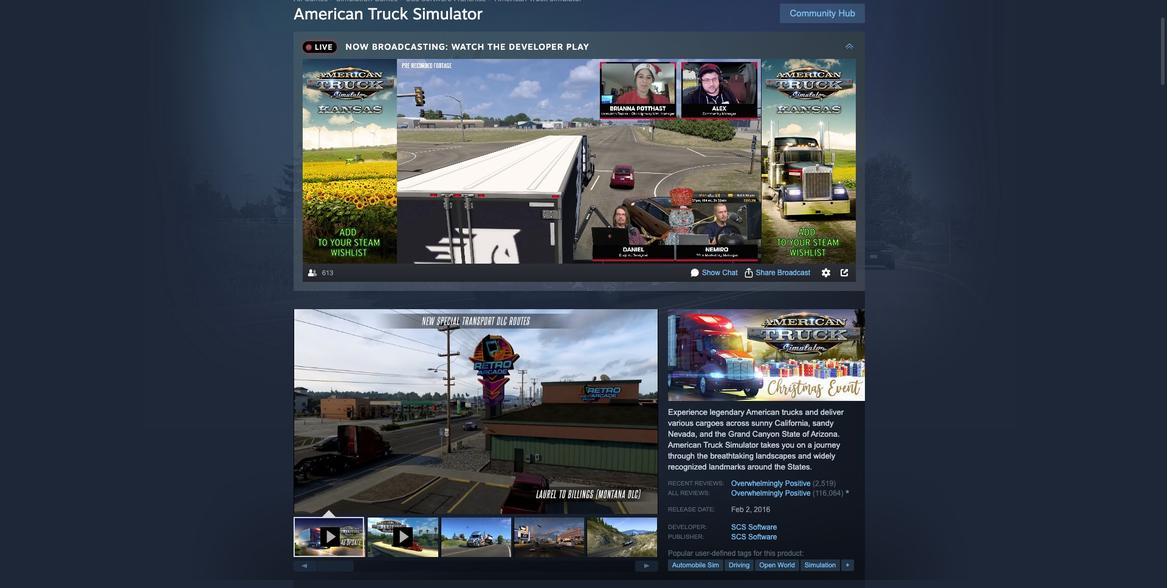 Task type: describe. For each thing, give the bounding box(es) containing it.
trucks
[[782, 408, 803, 417]]

cargoes
[[696, 419, 724, 428]]

overwhelmingly positive (116,064) *
[[732, 490, 850, 500]]

automobile sim
[[673, 562, 720, 570]]

scs for publisher:
[[732, 534, 747, 542]]

journey
[[815, 441, 841, 450]]

tags
[[738, 550, 752, 559]]

software for publisher:
[[749, 534, 778, 542]]

canyon
[[753, 430, 780, 439]]

play
[[567, 41, 590, 52]]

1 vertical spatial american
[[747, 408, 780, 417]]

date:
[[698, 507, 716, 514]]

overwhelmingly for overwhelmingly positive (2,519)
[[732, 480, 784, 488]]

show
[[703, 269, 721, 277]]

you
[[782, 441, 795, 450]]

states.
[[788, 463, 813, 472]]

automobile sim link
[[669, 560, 724, 572]]

driving link
[[725, 560, 754, 572]]

recent reviews:
[[669, 481, 725, 487]]

california,
[[775, 419, 811, 428]]

popular
[[669, 550, 694, 559]]

a
[[808, 441, 813, 450]]

1 vertical spatial and
[[700, 430, 713, 439]]

watch
[[452, 41, 485, 52]]

legendary
[[710, 408, 745, 417]]

user-
[[696, 550, 712, 559]]

+
[[846, 562, 850, 570]]

simulation link
[[801, 560, 841, 572]]

2 vertical spatial american
[[669, 441, 702, 450]]

0 vertical spatial and
[[806, 408, 819, 417]]

deliver
[[821, 408, 844, 417]]

grand
[[729, 430, 751, 439]]

driving
[[729, 562, 750, 570]]

the down cargoes
[[716, 430, 727, 439]]

show chat link
[[703, 269, 738, 277]]

scs software for developer:
[[732, 524, 778, 532]]

scs software link for publisher:
[[732, 534, 778, 542]]

experience legendary american trucks and deliver various cargoes across sunny california, sandy nevada, and the grand canyon state of arizona. american truck simulator takes you on a journey through the breathtaking landscapes and widely recognized landmarks around the states.
[[669, 408, 844, 472]]

defined
[[712, 550, 736, 559]]

sunny
[[752, 419, 773, 428]]

experience
[[669, 408, 708, 417]]

developer:
[[669, 525, 707, 531]]

software for developer:
[[749, 524, 778, 532]]

widely
[[814, 452, 836, 461]]

broadcasting:
[[372, 41, 449, 52]]

share broadcast link
[[756, 269, 811, 277]]

the up recognized
[[698, 452, 709, 461]]

simulation
[[805, 562, 836, 570]]

2016
[[754, 506, 771, 515]]

2,
[[746, 506, 752, 515]]

various
[[669, 419, 694, 428]]

this
[[765, 550, 776, 559]]

scs for developer:
[[732, 524, 747, 532]]

nevada,
[[669, 430, 698, 439]]

2 vertical spatial and
[[799, 452, 812, 461]]

automobile
[[673, 562, 706, 570]]

reviews: for (116,064)
[[681, 490, 711, 497]]

across
[[727, 419, 750, 428]]

all reviews:
[[669, 490, 711, 497]]



Task type: vqa. For each thing, say whether or not it's contained in the screenshot.
left the american
yes



Task type: locate. For each thing, give the bounding box(es) containing it.
american truck simulator
[[294, 4, 483, 23]]

show chat
[[703, 269, 738, 277]]

1 scs software from the top
[[732, 524, 778, 532]]

software down 2016
[[749, 524, 778, 532]]

1 vertical spatial scs software link
[[732, 534, 778, 542]]

1 positive from the top
[[786, 480, 811, 488]]

overwhelmingly down the around
[[732, 480, 784, 488]]

0 vertical spatial simulator
[[413, 4, 483, 23]]

2 scs software link from the top
[[732, 534, 778, 542]]

reviews: up all reviews:
[[695, 481, 725, 487]]

scs software link for developer:
[[732, 524, 778, 532]]

1 vertical spatial scs
[[732, 534, 747, 542]]

recent
[[669, 481, 693, 487]]

and down cargoes
[[700, 430, 713, 439]]

release
[[669, 507, 697, 514]]

0 horizontal spatial simulator
[[413, 4, 483, 23]]

share
[[756, 269, 776, 277]]

product:
[[778, 550, 804, 559]]

around
[[748, 463, 773, 472]]

on
[[797, 441, 806, 450]]

1 horizontal spatial american
[[669, 441, 702, 450]]

release date:
[[669, 507, 716, 514]]

reviews:
[[695, 481, 725, 487], [681, 490, 711, 497]]

2 scs from the top
[[732, 534, 747, 542]]

the
[[488, 41, 506, 52], [716, 430, 727, 439], [698, 452, 709, 461], [775, 463, 786, 472]]

positive
[[786, 480, 811, 488], [786, 490, 811, 498]]

positive up overwhelmingly positive (116,064) * at bottom
[[786, 480, 811, 488]]

software
[[749, 524, 778, 532], [749, 534, 778, 542]]

0 vertical spatial overwhelmingly
[[732, 480, 784, 488]]

1 vertical spatial positive
[[786, 490, 811, 498]]

hub
[[839, 8, 856, 18]]

overwhelmingly positive (2,519)
[[732, 480, 836, 488]]

publisher:
[[669, 534, 705, 541]]

scs software link up the "for" on the bottom right of the page
[[732, 534, 778, 542]]

1 overwhelmingly from the top
[[732, 480, 784, 488]]

overwhelmingly
[[732, 480, 784, 488], [732, 490, 784, 498]]

1 scs software link from the top
[[732, 524, 778, 532]]

state
[[782, 430, 801, 439]]

2 scs software from the top
[[732, 534, 778, 542]]

1 vertical spatial software
[[749, 534, 778, 542]]

all
[[669, 490, 679, 497]]

scs software up the "for" on the bottom right of the page
[[732, 534, 778, 542]]

landmarks
[[709, 463, 746, 472]]

simulator
[[413, 4, 483, 23], [726, 441, 759, 450]]

feb 2, 2016
[[732, 506, 771, 515]]

positive inside overwhelmingly positive (116,064) *
[[786, 490, 811, 498]]

overwhelmingly up 2016
[[732, 490, 784, 498]]

0 vertical spatial software
[[749, 524, 778, 532]]

scs software down feb 2, 2016
[[732, 524, 778, 532]]

of
[[803, 430, 810, 439]]

feb
[[732, 506, 744, 515]]

simulator inside experience legendary american trucks and deliver various cargoes across sunny california, sandy nevada, and the grand canyon state of arizona. american truck simulator takes you on a journey through the breathtaking landscapes and widely recognized landmarks around the states.
[[726, 441, 759, 450]]

1 software from the top
[[749, 524, 778, 532]]

live
[[315, 43, 333, 52]]

community
[[790, 8, 837, 18]]

0 vertical spatial positive
[[786, 480, 811, 488]]

0 vertical spatial reviews:
[[695, 481, 725, 487]]

share broadcast
[[756, 269, 811, 277]]

for
[[754, 550, 763, 559]]

and
[[806, 408, 819, 417], [700, 430, 713, 439], [799, 452, 812, 461]]

truck inside experience legendary american trucks and deliver various cargoes across sunny california, sandy nevada, and the grand canyon state of arizona. american truck simulator takes you on a journey through the breathtaking landscapes and widely recognized landmarks around the states.
[[704, 441, 723, 450]]

scs
[[732, 524, 747, 532], [732, 534, 747, 542]]

scs software for publisher:
[[732, 534, 778, 542]]

recognized
[[669, 463, 707, 472]]

2 overwhelmingly from the top
[[732, 490, 784, 498]]

0 vertical spatial american
[[294, 4, 364, 23]]

community hub link
[[781, 4, 866, 23]]

simulator down grand
[[726, 441, 759, 450]]

through
[[669, 452, 695, 461]]

scs software link down feb 2, 2016
[[732, 524, 778, 532]]

1 vertical spatial reviews:
[[681, 490, 711, 497]]

2 positive from the top
[[786, 490, 811, 498]]

1 vertical spatial truck
[[704, 441, 723, 450]]

open
[[760, 562, 776, 570]]

1 vertical spatial overwhelmingly
[[732, 490, 784, 498]]

1 vertical spatial simulator
[[726, 441, 759, 450]]

2 horizontal spatial american
[[747, 408, 780, 417]]

sandy
[[813, 419, 834, 428]]

american up live at the top
[[294, 4, 364, 23]]

0 horizontal spatial american
[[294, 4, 364, 23]]

*
[[846, 490, 850, 500]]

the down landscapes
[[775, 463, 786, 472]]

popular user-defined tags for this product:
[[669, 550, 804, 559]]

scs down feb
[[732, 524, 747, 532]]

(116,064)
[[813, 490, 844, 498]]

and down on at right bottom
[[799, 452, 812, 461]]

positive for overwhelmingly positive (116,064) *
[[786, 490, 811, 498]]

2 software from the top
[[749, 534, 778, 542]]

1 scs from the top
[[732, 524, 747, 532]]

positive down overwhelmingly positive (2,519)
[[786, 490, 811, 498]]

chat
[[723, 269, 738, 277]]

truck up broadcasting:
[[368, 4, 408, 23]]

american down nevada,
[[669, 441, 702, 450]]

truck up breathtaking
[[704, 441, 723, 450]]

open world
[[760, 562, 796, 570]]

and up sandy
[[806, 408, 819, 417]]

american up sunny
[[747, 408, 780, 417]]

now
[[346, 41, 369, 52]]

1 horizontal spatial simulator
[[726, 441, 759, 450]]

overwhelmingly inside overwhelmingly positive (116,064) *
[[732, 490, 784, 498]]

1 horizontal spatial truck
[[704, 441, 723, 450]]

truck
[[368, 4, 408, 23], [704, 441, 723, 450]]

american
[[294, 4, 364, 23], [747, 408, 780, 417], [669, 441, 702, 450]]

0 vertical spatial scs
[[732, 524, 747, 532]]

0 vertical spatial truck
[[368, 4, 408, 23]]

open world link
[[756, 560, 800, 572]]

scs software link
[[732, 524, 778, 532], [732, 534, 778, 542]]

overwhelmingly for overwhelmingly positive (116,064) *
[[732, 490, 784, 498]]

simulator up the now broadcasting: watch the developer play
[[413, 4, 483, 23]]

positive for overwhelmingly positive (2,519)
[[786, 480, 811, 488]]

reviews: for (2,519)
[[695, 481, 725, 487]]

arizona.
[[811, 430, 840, 439]]

(2,519)
[[813, 480, 836, 488]]

breathtaking
[[711, 452, 754, 461]]

broadcast
[[778, 269, 811, 277]]

0 horizontal spatial truck
[[368, 4, 408, 23]]

0 vertical spatial scs software
[[732, 524, 778, 532]]

now broadcasting: watch the developer play
[[346, 41, 590, 52]]

the right watch
[[488, 41, 506, 52]]

landscapes
[[756, 452, 796, 461]]

takes
[[761, 441, 780, 450]]

developer
[[509, 41, 564, 52]]

1 vertical spatial scs software
[[732, 534, 778, 542]]

sim
[[708, 562, 720, 570]]

scs up popular user-defined tags for this product:
[[732, 534, 747, 542]]

reviews: down recent reviews:
[[681, 490, 711, 497]]

community hub
[[790, 8, 856, 18]]

world
[[778, 562, 796, 570]]

software up the "for" on the bottom right of the page
[[749, 534, 778, 542]]

0 vertical spatial scs software link
[[732, 524, 778, 532]]

scs software
[[732, 524, 778, 532], [732, 534, 778, 542]]



